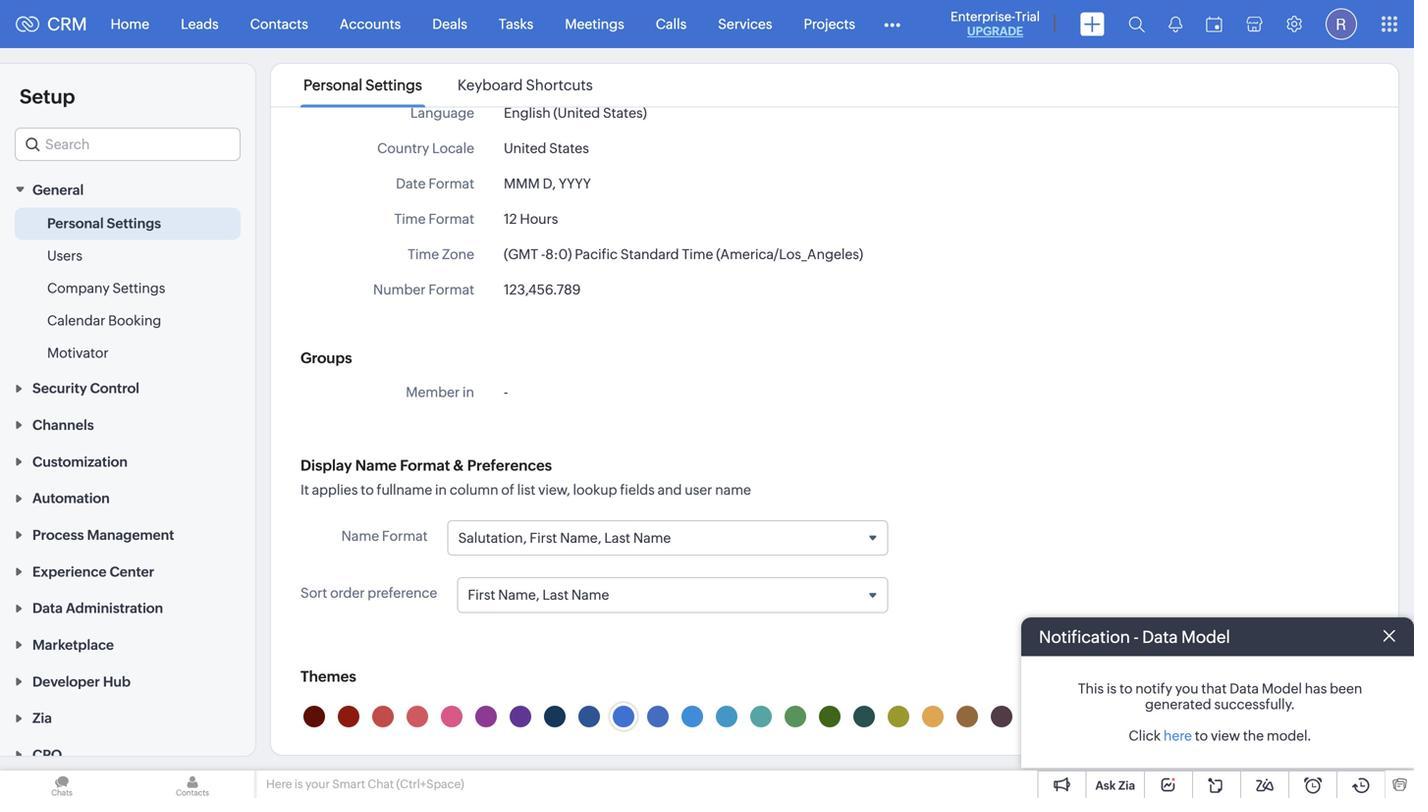 Task type: locate. For each thing, give the bounding box(es) containing it.
cpq
[[32, 747, 62, 763]]

2 vertical spatial data
[[1230, 681, 1259, 697]]

user
[[685, 482, 712, 498]]

1 vertical spatial to
[[1119, 681, 1133, 697]]

0 horizontal spatial first
[[468, 587, 495, 603]]

it
[[301, 482, 309, 498]]

settings up the language
[[365, 77, 422, 94]]

united
[[504, 140, 546, 156]]

data inside the this is to notify you that data model has been generated successfully.
[[1230, 681, 1259, 697]]

0 vertical spatial data
[[32, 601, 63, 616]]

security control button
[[0, 370, 255, 406]]

1 vertical spatial zia
[[1118, 779, 1135, 793]]

is inside the this is to notify you that data model has been generated successfully.
[[1107, 681, 1117, 697]]

format down the fullname
[[382, 528, 428, 544]]

sort order preference
[[301, 585, 437, 601]]

to
[[361, 482, 374, 498], [1119, 681, 1133, 697], [1195, 728, 1208, 744]]

0 horizontal spatial last
[[542, 587, 569, 603]]

personal settings link down general dropdown button
[[47, 213, 161, 233]]

this
[[1078, 681, 1104, 697]]

1 horizontal spatial first
[[530, 530, 557, 546]]

0 vertical spatial -
[[541, 246, 545, 262]]

leads
[[181, 16, 219, 32]]

united states
[[504, 140, 589, 156]]

2 horizontal spatial data
[[1230, 681, 1259, 697]]

8:0)
[[545, 246, 572, 262]]

1 vertical spatial personal settings link
[[47, 213, 161, 233]]

to right here
[[1195, 728, 1208, 744]]

&
[[453, 457, 464, 474]]

number
[[373, 282, 426, 298]]

format down zone
[[428, 282, 474, 298]]

time
[[394, 211, 426, 227], [408, 246, 439, 262], [682, 246, 713, 262]]

in
[[463, 384, 474, 400], [435, 482, 447, 498]]

0 horizontal spatial zia
[[32, 711, 52, 726]]

model up that
[[1181, 628, 1230, 647]]

format up the fullname
[[400, 457, 450, 474]]

mmm d, yyyy
[[504, 176, 591, 191]]

first down salutation,
[[468, 587, 495, 603]]

last down the salutation, first name, last name
[[542, 587, 569, 603]]

format up zone
[[428, 211, 474, 227]]

signals element
[[1157, 0, 1194, 48]]

data inside dropdown button
[[32, 601, 63, 616]]

data right that
[[1230, 681, 1259, 697]]

personal down accounts link
[[303, 77, 362, 94]]

list containing personal settings
[[286, 64, 611, 107]]

1 vertical spatial in
[[435, 482, 447, 498]]

format for date format
[[428, 176, 474, 191]]

customization
[[32, 454, 128, 470]]

- right "(gmt" on the left
[[541, 246, 545, 262]]

ask zia
[[1095, 779, 1135, 793]]

company settings link
[[47, 278, 165, 298]]

personal settings link down accounts link
[[301, 77, 425, 94]]

1 vertical spatial personal
[[47, 215, 104, 231]]

notify
[[1135, 681, 1172, 697]]

enterprise-trial upgrade
[[951, 9, 1040, 38]]

home link
[[95, 0, 165, 48]]

personal settings link inside list
[[301, 77, 425, 94]]

0 vertical spatial to
[[361, 482, 374, 498]]

None field
[[15, 128, 241, 161]]

personal settings link
[[301, 77, 425, 94], [47, 213, 161, 233]]

meetings
[[565, 16, 624, 32]]

states
[[549, 140, 589, 156]]

data up notify
[[1142, 628, 1178, 647]]

- right notification
[[1134, 628, 1139, 647]]

1 horizontal spatial personal settings link
[[301, 77, 425, 94]]

First Name, Last Name field
[[458, 579, 887, 612]]

time left zone
[[408, 246, 439, 262]]

0 vertical spatial first
[[530, 530, 557, 546]]

personal settings
[[303, 77, 422, 94], [47, 215, 161, 231]]

name down fields
[[633, 530, 671, 546]]

center
[[110, 564, 154, 580]]

calendar
[[47, 313, 105, 328]]

2 horizontal spatial -
[[1134, 628, 1139, 647]]

and
[[658, 482, 682, 498]]

first
[[530, 530, 557, 546], [468, 587, 495, 603]]

0 vertical spatial zia
[[32, 711, 52, 726]]

data down the experience
[[32, 601, 63, 616]]

first down view,
[[530, 530, 557, 546]]

format for name format
[[382, 528, 428, 544]]

services
[[718, 16, 772, 32]]

0 vertical spatial personal
[[303, 77, 362, 94]]

zia up cpq
[[32, 711, 52, 726]]

settings up booking at the left of the page
[[112, 280, 165, 296]]

in right member
[[463, 384, 474, 400]]

format for time format
[[428, 211, 474, 227]]

deals
[[432, 16, 467, 32]]

1 horizontal spatial to
[[1119, 681, 1133, 697]]

model
[[1181, 628, 1230, 647], [1262, 681, 1302, 697]]

here is your smart chat (ctrl+space)
[[266, 778, 464, 791]]

setup
[[20, 85, 75, 108]]

1 horizontal spatial personal settings
[[303, 77, 422, 94]]

is left "your" at the left
[[295, 778, 303, 791]]

0 vertical spatial personal settings
[[303, 77, 422, 94]]

pacific
[[575, 246, 618, 262]]

to right applies
[[361, 482, 374, 498]]

zia right ask
[[1118, 779, 1135, 793]]

2 horizontal spatial to
[[1195, 728, 1208, 744]]

channels
[[32, 417, 94, 433]]

home
[[111, 16, 149, 32]]

developer
[[32, 674, 100, 690]]

language
[[410, 105, 474, 121]]

personal settings inside general region
[[47, 215, 161, 231]]

1 vertical spatial model
[[1262, 681, 1302, 697]]

personal up users
[[47, 215, 104, 231]]

mmm
[[504, 176, 540, 191]]

tasks
[[499, 16, 534, 32]]

fullname
[[377, 482, 432, 498]]

to for this is to notify you that data model has been generated successfully.
[[1119, 681, 1133, 697]]

1 vertical spatial is
[[295, 778, 303, 791]]

1 horizontal spatial -
[[541, 246, 545, 262]]

to left notify
[[1119, 681, 1133, 697]]

search element
[[1117, 0, 1157, 48]]

marketplace button
[[0, 626, 255, 663]]

model left has
[[1262, 681, 1302, 697]]

0 vertical spatial name,
[[560, 530, 601, 546]]

0 vertical spatial personal settings link
[[301, 77, 425, 94]]

your
[[305, 778, 330, 791]]

0 vertical spatial in
[[463, 384, 474, 400]]

1 horizontal spatial data
[[1142, 628, 1178, 647]]

(united
[[553, 105, 600, 121]]

1 vertical spatial data
[[1142, 628, 1178, 647]]

themes
[[301, 668, 356, 685]]

to inside display name format & preferences it applies to fullname in column of list view, lookup fields and user name
[[361, 482, 374, 498]]

1 vertical spatial last
[[542, 587, 569, 603]]

1 horizontal spatial zia
[[1118, 779, 1135, 793]]

2 vertical spatial -
[[1134, 628, 1139, 647]]

model.
[[1267, 728, 1312, 744]]

in left column
[[435, 482, 447, 498]]

0 horizontal spatial name,
[[498, 587, 540, 603]]

is for here
[[295, 778, 303, 791]]

upgrade
[[967, 25, 1023, 38]]

calendar image
[[1206, 16, 1223, 32]]

0 horizontal spatial to
[[361, 482, 374, 498]]

1 vertical spatial name,
[[498, 587, 540, 603]]

(gmt
[[504, 246, 538, 262]]

0 horizontal spatial in
[[435, 482, 447, 498]]

projects
[[804, 16, 855, 32]]

services link
[[702, 0, 788, 48]]

time for time zone
[[408, 246, 439, 262]]

applies
[[312, 482, 358, 498]]

0 horizontal spatial model
[[1181, 628, 1230, 647]]

name down the salutation, first name, last name
[[571, 587, 609, 603]]

marketplace
[[32, 637, 114, 653]]

channels button
[[0, 406, 255, 443]]

1 horizontal spatial last
[[604, 530, 630, 546]]

name, down salutation,
[[498, 587, 540, 603]]

data administration button
[[0, 590, 255, 626]]

to inside the this is to notify you that data model has been generated successfully.
[[1119, 681, 1133, 697]]

last down fields
[[604, 530, 630, 546]]

0 horizontal spatial personal settings link
[[47, 213, 161, 233]]

standard
[[621, 246, 679, 262]]

Search text field
[[16, 129, 240, 160]]

0 horizontal spatial data
[[32, 601, 63, 616]]

list
[[286, 64, 611, 107]]

data
[[32, 601, 63, 616], [1142, 628, 1178, 647], [1230, 681, 1259, 697]]

experience center
[[32, 564, 154, 580]]

1 vertical spatial personal settings
[[47, 215, 161, 231]]

model inside the this is to notify you that data model has been generated successfully.
[[1262, 681, 1302, 697]]

is right this
[[1107, 681, 1117, 697]]

settings down general dropdown button
[[107, 215, 161, 231]]

in inside display name format & preferences it applies to fullname in column of list view, lookup fields and user name
[[435, 482, 447, 498]]

0 vertical spatial settings
[[365, 77, 422, 94]]

format down locale
[[428, 176, 474, 191]]

security control
[[32, 381, 139, 396]]

personal settings down general dropdown button
[[47, 215, 161, 231]]

name up the fullname
[[355, 457, 397, 474]]

- right member in
[[504, 384, 508, 400]]

automation
[[32, 491, 110, 506]]

personal settings down accounts link
[[303, 77, 422, 94]]

0 horizontal spatial personal settings
[[47, 215, 161, 231]]

2 vertical spatial to
[[1195, 728, 1208, 744]]

salutation, first name, last name
[[458, 530, 671, 546]]

last inside 'salutation, first name, last name' field
[[604, 530, 630, 546]]

contacts link
[[234, 0, 324, 48]]

calls link
[[640, 0, 702, 48]]

crm link
[[16, 14, 87, 34]]

is
[[1107, 681, 1117, 697], [295, 778, 303, 791]]

create menu element
[[1068, 0, 1117, 48]]

12 hours
[[504, 211, 558, 227]]

0 horizontal spatial personal
[[47, 215, 104, 231]]

2 vertical spatial settings
[[112, 280, 165, 296]]

name
[[715, 482, 751, 498]]

1 horizontal spatial is
[[1107, 681, 1117, 697]]

0 vertical spatial last
[[604, 530, 630, 546]]

deals link
[[417, 0, 483, 48]]

groups
[[301, 350, 352, 367]]

experience center button
[[0, 553, 255, 590]]

0 vertical spatial is
[[1107, 681, 1117, 697]]

company settings
[[47, 280, 165, 296]]

display
[[301, 457, 352, 474]]

preferences
[[467, 457, 552, 474]]

name, down lookup
[[560, 530, 601, 546]]

0 horizontal spatial is
[[295, 778, 303, 791]]

time down the 'date'
[[394, 211, 426, 227]]

zia
[[32, 711, 52, 726], [1118, 779, 1135, 793]]

1 horizontal spatial model
[[1262, 681, 1302, 697]]

search image
[[1128, 16, 1145, 32]]

1 vertical spatial first
[[468, 587, 495, 603]]

0 horizontal spatial -
[[504, 384, 508, 400]]



Task type: describe. For each thing, give the bounding box(es) containing it.
1 vertical spatial settings
[[107, 215, 161, 231]]

states)
[[603, 105, 647, 121]]

first name, last name
[[468, 587, 609, 603]]

sort
[[301, 585, 327, 601]]

keyboard shortcuts link
[[455, 77, 596, 94]]

motivator link
[[47, 343, 109, 363]]

you
[[1175, 681, 1199, 697]]

lookup
[[573, 482, 617, 498]]

name down applies
[[341, 528, 379, 544]]

been
[[1330, 681, 1362, 697]]

to for click here to view the model.
[[1195, 728, 1208, 744]]

time right standard
[[682, 246, 713, 262]]

zia button
[[0, 700, 255, 736]]

is for this
[[1107, 681, 1117, 697]]

member
[[406, 384, 460, 400]]

date
[[396, 176, 426, 191]]

english
[[504, 105, 551, 121]]

crm
[[47, 14, 87, 34]]

Salutation, First Name, Last Name field
[[448, 521, 887, 555]]

time format
[[394, 211, 474, 227]]

accounts
[[340, 16, 401, 32]]

d,
[[543, 176, 556, 191]]

company
[[47, 280, 110, 296]]

keyboard
[[458, 77, 523, 94]]

contacts image
[[131, 771, 254, 798]]

1 horizontal spatial personal
[[303, 77, 362, 94]]

personal settings link for users link
[[47, 213, 161, 233]]

ask
[[1095, 779, 1116, 793]]

click
[[1129, 728, 1161, 744]]

keyboard shortcuts
[[458, 77, 593, 94]]

click here to view the model.
[[1129, 728, 1312, 744]]

automation button
[[0, 480, 255, 516]]

format inside display name format & preferences it applies to fullname in column of list view, lookup fields and user name
[[400, 457, 450, 474]]

security
[[32, 381, 87, 396]]

order
[[330, 585, 365, 601]]

developer hub button
[[0, 663, 255, 700]]

general button
[[0, 171, 255, 208]]

list
[[517, 482, 535, 498]]

tasks link
[[483, 0, 549, 48]]

users
[[47, 248, 82, 264]]

name inside display name format & preferences it applies to fullname in column of list view, lookup fields and user name
[[355, 457, 397, 474]]

- for (gmt
[[541, 246, 545, 262]]

1 vertical spatial -
[[504, 384, 508, 400]]

column
[[450, 482, 498, 498]]

member in
[[406, 384, 474, 400]]

motivator
[[47, 345, 109, 361]]

time zone
[[408, 246, 474, 262]]

general region
[[0, 208, 255, 370]]

signals image
[[1169, 16, 1182, 32]]

process management
[[32, 527, 174, 543]]

calendar booking
[[47, 313, 161, 328]]

create menu image
[[1080, 12, 1105, 36]]

profile element
[[1314, 0, 1369, 48]]

notification
[[1039, 628, 1130, 647]]

view
[[1211, 728, 1240, 744]]

enterprise-
[[951, 9, 1015, 24]]

personal settings inside list
[[303, 77, 422, 94]]

first inside 'salutation, first name, last name' field
[[530, 530, 557, 546]]

cpq button
[[0, 736, 255, 773]]

fields
[[620, 482, 655, 498]]

here link
[[1164, 728, 1192, 744]]

logo image
[[16, 16, 39, 32]]

preference
[[368, 585, 437, 601]]

trial
[[1015, 9, 1040, 24]]

contacts
[[250, 16, 308, 32]]

display name format & preferences it applies to fullname in column of list view, lookup fields and user name
[[301, 457, 751, 498]]

experience
[[32, 564, 107, 580]]

123,456.789
[[504, 282, 581, 298]]

1 horizontal spatial in
[[463, 384, 474, 400]]

Other Modules field
[[871, 8, 913, 40]]

zone
[[442, 246, 474, 262]]

0 vertical spatial model
[[1181, 628, 1230, 647]]

(america/los_angeles)
[[716, 246, 863, 262]]

process
[[32, 527, 84, 543]]

number format
[[373, 282, 474, 298]]

chats image
[[0, 771, 124, 798]]

country
[[377, 140, 429, 156]]

leads link
[[165, 0, 234, 48]]

calls
[[656, 16, 687, 32]]

- for notification
[[1134, 628, 1139, 647]]

format for number format
[[428, 282, 474, 298]]

date format
[[396, 176, 474, 191]]

last inside first name, last name field
[[542, 587, 569, 603]]

zia inside dropdown button
[[32, 711, 52, 726]]

smart
[[332, 778, 365, 791]]

salutation,
[[458, 530, 527, 546]]

personal settings link for keyboard shortcuts 'link'
[[301, 77, 425, 94]]

english (united states)
[[504, 105, 647, 121]]

1 horizontal spatial name,
[[560, 530, 601, 546]]

locale
[[432, 140, 474, 156]]

calendar booking link
[[47, 311, 161, 330]]

first inside first name, last name field
[[468, 587, 495, 603]]

of
[[501, 482, 514, 498]]

meetings link
[[549, 0, 640, 48]]

users link
[[47, 246, 82, 265]]

personal inside general region
[[47, 215, 104, 231]]

country locale
[[377, 140, 474, 156]]

profile image
[[1326, 8, 1357, 40]]

this is to notify you that data model has been generated successfully.
[[1078, 681, 1362, 712]]

the
[[1243, 728, 1264, 744]]

time for time format
[[394, 211, 426, 227]]



Task type: vqa. For each thing, say whether or not it's contained in the screenshot.
Start Date related to Deals Zoho CRM
no



